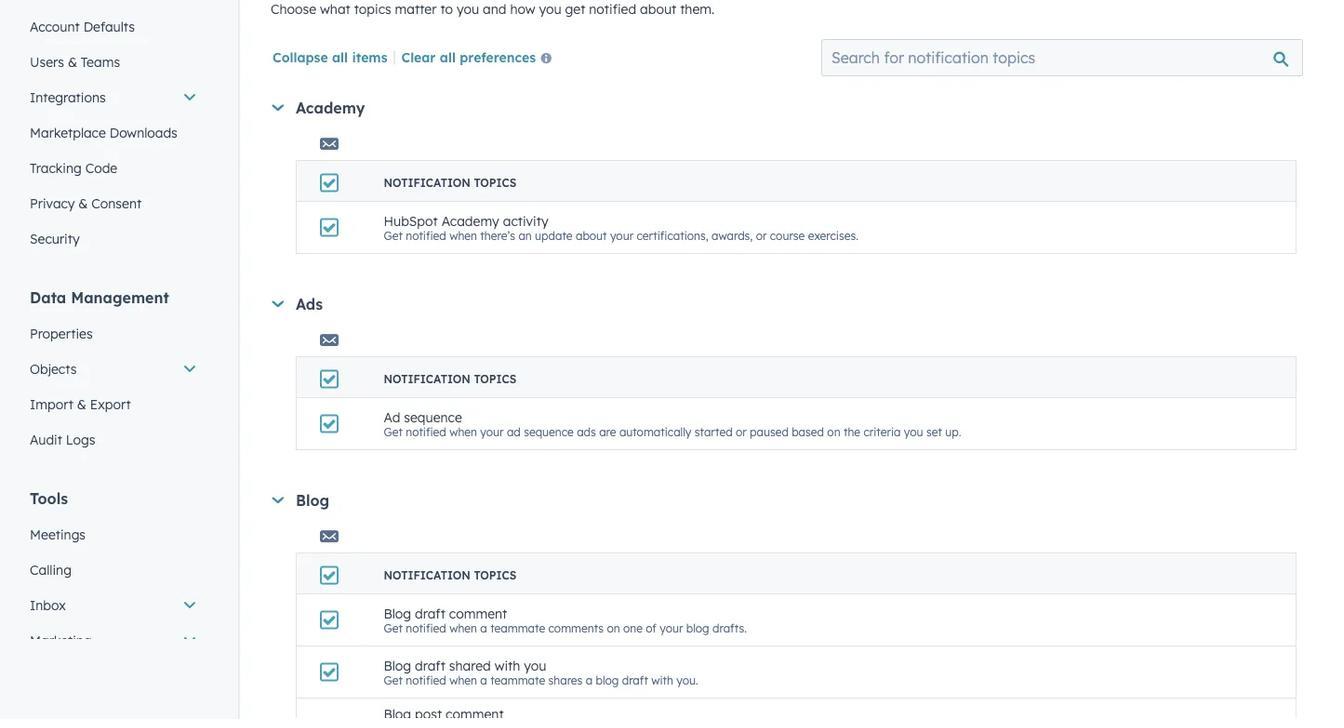 Task type: describe. For each thing, give the bounding box(es) containing it.
caret image for academy
[[272, 104, 284, 111]]

them.
[[680, 1, 715, 17]]

exercises.
[[808, 229, 858, 243]]

notified inside blog draft shared with you get notified when a teammate shares a blog draft with you.
[[406, 673, 446, 687]]

data management
[[30, 288, 169, 306]]

comments
[[548, 621, 604, 635]]

when inside hubspot academy activity get notified when there's an update about your certifications, awards, or course exercises.
[[449, 229, 477, 243]]

started
[[695, 425, 733, 439]]

you left get
[[539, 1, 561, 17]]

calling link
[[19, 552, 208, 587]]

logs
[[66, 431, 95, 447]]

caret image for blog
[[272, 497, 284, 503]]

ads
[[577, 425, 596, 439]]

export
[[90, 396, 131, 412]]

& for consent
[[78, 195, 88, 211]]

blog draft shared with you get notified when a teammate shares a blog draft with you.
[[384, 657, 698, 687]]

account defaults link
[[19, 9, 208, 44]]

a inside blog draft comment get notified when a teammate comments on one of your blog drafts.
[[480, 621, 487, 635]]

activity
[[503, 212, 548, 229]]

privacy
[[30, 195, 75, 211]]

ad
[[507, 425, 521, 439]]

code
[[85, 160, 117, 176]]

integrations
[[30, 89, 106, 105]]

0 horizontal spatial academy
[[296, 99, 365, 117]]

Search for notification topics search field
[[821, 39, 1303, 76]]

notified inside ad sequence get notified when your ad sequence ads are automatically started or paused based on the criteria you set up.
[[406, 425, 446, 439]]

calling
[[30, 561, 72, 578]]

1 horizontal spatial with
[[651, 673, 673, 687]]

an
[[518, 229, 532, 243]]

based
[[792, 425, 824, 439]]

notification for ads
[[384, 372, 471, 386]]

inbox button
[[19, 587, 208, 623]]

choose what topics matter to you and how you get notified about them.
[[271, 1, 715, 17]]

hubspot
[[384, 212, 438, 229]]

defaults
[[83, 18, 135, 34]]

1 horizontal spatial sequence
[[524, 425, 574, 439]]

data management element
[[19, 287, 208, 457]]

or inside ad sequence get notified when your ad sequence ads are automatically started or paused based on the criteria you set up.
[[736, 425, 747, 439]]

& for export
[[77, 396, 86, 412]]

tools
[[30, 489, 68, 507]]

and
[[483, 1, 506, 17]]

awards,
[[712, 229, 753, 243]]

on inside blog draft comment get notified when a teammate comments on one of your blog drafts.
[[607, 621, 620, 635]]

academy button
[[271, 99, 1297, 117]]

users & teams link
[[19, 44, 208, 80]]

set
[[926, 425, 942, 439]]

meetings link
[[19, 517, 208, 552]]

properties link
[[19, 316, 208, 351]]

notification for blog
[[384, 568, 471, 582]]

tracking
[[30, 160, 82, 176]]

get
[[565, 1, 585, 17]]

topics for academy
[[474, 176, 516, 190]]

audit logs
[[30, 431, 95, 447]]

get inside ad sequence get notified when your ad sequence ads are automatically started or paused based on the criteria you set up.
[[384, 425, 403, 439]]

account
[[30, 18, 80, 34]]

drafts.
[[713, 621, 747, 635]]

objects button
[[19, 351, 208, 386]]

you inside blog draft shared with you get notified when a teammate shares a blog draft with you.
[[524, 657, 546, 673]]

audit
[[30, 431, 62, 447]]

draft for comment
[[415, 605, 445, 621]]

topics for blog
[[474, 568, 516, 582]]

a right shares
[[586, 673, 593, 687]]

data
[[30, 288, 66, 306]]

1 horizontal spatial about
[[640, 1, 676, 17]]

your inside blog draft comment get notified when a teammate comments on one of your blog drafts.
[[660, 621, 683, 635]]

tracking code link
[[19, 150, 208, 186]]

when inside blog draft comment get notified when a teammate comments on one of your blog drafts.
[[449, 621, 477, 635]]

get inside hubspot academy activity get notified when there's an update about your certifications, awards, or course exercises.
[[384, 229, 403, 243]]

ads
[[296, 295, 323, 313]]

security link
[[19, 221, 208, 256]]

comment
[[449, 605, 507, 621]]

one
[[623, 621, 643, 635]]

import
[[30, 396, 73, 412]]

teams
[[81, 53, 120, 70]]

notification topics for ads
[[384, 372, 516, 386]]

criteria
[[864, 425, 901, 439]]

& for teams
[[68, 53, 77, 70]]

0 horizontal spatial sequence
[[404, 409, 462, 425]]

marketplace downloads
[[30, 124, 177, 140]]

marketplace downloads link
[[19, 115, 208, 150]]

blog draft comment get notified when a teammate comments on one of your blog drafts.
[[384, 605, 747, 635]]

audit logs link
[[19, 422, 208, 457]]

when inside blog draft shared with you get notified when a teammate shares a blog draft with you.
[[449, 673, 477, 687]]

on inside ad sequence get notified when your ad sequence ads are automatically started or paused based on the criteria you set up.
[[827, 425, 840, 439]]

matter
[[395, 1, 437, 17]]

meetings
[[30, 526, 86, 542]]

draft for shared
[[415, 657, 445, 673]]

blog for blog draft comment get notified when a teammate comments on one of your blog drafts.
[[384, 605, 411, 621]]

teammate inside blog draft comment get notified when a teammate comments on one of your blog drafts.
[[490, 621, 545, 635]]

are
[[599, 425, 616, 439]]

about inside hubspot academy activity get notified when there's an update about your certifications, awards, or course exercises.
[[576, 229, 607, 243]]

tracking code
[[30, 160, 117, 176]]

items
[[352, 49, 387, 65]]

notification for academy
[[384, 176, 471, 190]]

get inside blog draft comment get notified when a teammate comments on one of your blog drafts.
[[384, 621, 403, 635]]

blog inside blog draft comment get notified when a teammate comments on one of your blog drafts.
[[686, 621, 709, 635]]

blog for blog draft shared with you get notified when a teammate shares a blog draft with you.
[[384, 657, 411, 673]]



Task type: vqa. For each thing, say whether or not it's contained in the screenshot.
rightmost about
yes



Task type: locate. For each thing, give the bounding box(es) containing it.
1 teammate from the top
[[490, 621, 545, 635]]

teammate left shares
[[490, 673, 545, 687]]

notification up the 'ad'
[[384, 372, 471, 386]]

caret image inside blog dropdown button
[[272, 497, 284, 503]]

1 horizontal spatial on
[[827, 425, 840, 439]]

academy inside hubspot academy activity get notified when there's an update about your certifications, awards, or course exercises.
[[442, 212, 499, 229]]

users & teams
[[30, 53, 120, 70]]

clear all preferences button
[[401, 47, 559, 70]]

you right to
[[457, 1, 479, 17]]

your left ad
[[480, 425, 504, 439]]

you inside ad sequence get notified when your ad sequence ads are automatically started or paused based on the criteria you set up.
[[904, 425, 923, 439]]

blog inside blog draft shared with you get notified when a teammate shares a blog draft with you.
[[384, 657, 411, 673]]

to
[[440, 1, 453, 17]]

notification up the hubspot
[[384, 176, 471, 190]]

1 vertical spatial or
[[736, 425, 747, 439]]

you left shares
[[524, 657, 546, 673]]

get inside blog draft shared with you get notified when a teammate shares a blog draft with you.
[[384, 673, 403, 687]]

when
[[449, 229, 477, 243], [449, 425, 477, 439], [449, 621, 477, 635], [449, 673, 477, 687]]

notified left there's
[[406, 229, 446, 243]]

0 vertical spatial blog
[[686, 621, 709, 635]]

on
[[827, 425, 840, 439], [607, 621, 620, 635]]

blog inside blog draft shared with you get notified when a teammate shares a blog draft with you.
[[596, 673, 619, 687]]

notification topics
[[384, 176, 516, 190], [384, 372, 516, 386], [384, 568, 516, 582]]

0 vertical spatial notification
[[384, 176, 471, 190]]

what
[[320, 1, 350, 17]]

your left certifications,
[[610, 229, 634, 243]]

topics right what
[[354, 1, 391, 17]]

shares
[[548, 673, 583, 687]]

you left set
[[904, 425, 923, 439]]

1 vertical spatial blog
[[596, 673, 619, 687]]

all
[[332, 49, 348, 65], [440, 49, 456, 65]]

2 teammate from the top
[[490, 673, 545, 687]]

privacy & consent link
[[19, 186, 208, 221]]

1 when from the top
[[449, 229, 477, 243]]

draft
[[415, 605, 445, 621], [415, 657, 445, 673], [622, 673, 648, 687]]

preferences
[[460, 49, 536, 65]]

or inside hubspot academy activity get notified when there's an update about your certifications, awards, or course exercises.
[[756, 229, 767, 243]]

your right "of"
[[660, 621, 683, 635]]

downloads
[[110, 124, 177, 140]]

when inside ad sequence get notified when your ad sequence ads are automatically started or paused based on the criteria you set up.
[[449, 425, 477, 439]]

teammate up blog draft shared with you get notified when a teammate shares a blog draft with you. on the bottom of page
[[490, 621, 545, 635]]

notified right get
[[589, 1, 636, 17]]

how
[[510, 1, 535, 17]]

when up shared
[[449, 621, 477, 635]]

1 vertical spatial on
[[607, 621, 620, 635]]

management
[[71, 288, 169, 306]]

1 vertical spatial blog
[[384, 605, 411, 621]]

all right clear
[[440, 49, 456, 65]]

collapse
[[273, 49, 328, 65]]

security
[[30, 230, 80, 246]]

automatically
[[619, 425, 691, 439]]

all for clear
[[440, 49, 456, 65]]

clear all preferences
[[401, 49, 536, 65]]

or left 'course'
[[756, 229, 767, 243]]

update
[[535, 229, 573, 243]]

a down 'comment'
[[480, 673, 487, 687]]

2 vertical spatial &
[[77, 396, 86, 412]]

2 when from the top
[[449, 425, 477, 439]]

about
[[640, 1, 676, 17], [576, 229, 607, 243]]

2 vertical spatial notification topics
[[384, 568, 516, 582]]

1 horizontal spatial blog
[[686, 621, 709, 635]]

notification up 'comment'
[[384, 568, 471, 582]]

you.
[[676, 673, 698, 687]]

2 get from the top
[[384, 425, 403, 439]]

academy left activity
[[442, 212, 499, 229]]

the
[[844, 425, 860, 439]]

account defaults
[[30, 18, 135, 34]]

2 vertical spatial your
[[660, 621, 683, 635]]

paused
[[750, 425, 789, 439]]

blog
[[686, 621, 709, 635], [596, 673, 619, 687]]

notification
[[384, 176, 471, 190], [384, 372, 471, 386], [384, 568, 471, 582]]

all left items
[[332, 49, 348, 65]]

notified right the 'ad'
[[406, 425, 446, 439]]

topics up 'comment'
[[474, 568, 516, 582]]

3 when from the top
[[449, 621, 477, 635]]

caret image for ads
[[272, 301, 284, 307]]

& right users
[[68, 53, 77, 70]]

sequence
[[404, 409, 462, 425], [524, 425, 574, 439]]

3 get from the top
[[384, 621, 403, 635]]

integrations button
[[19, 80, 208, 115]]

3 caret image from the top
[[272, 497, 284, 503]]

0 horizontal spatial about
[[576, 229, 607, 243]]

collapse all items button
[[273, 49, 387, 65]]

your
[[610, 229, 634, 243], [480, 425, 504, 439], [660, 621, 683, 635]]

teammate inside blog draft shared with you get notified when a teammate shares a blog draft with you.
[[490, 673, 545, 687]]

your inside hubspot academy activity get notified when there's an update about your certifications, awards, or course exercises.
[[610, 229, 634, 243]]

0 vertical spatial or
[[756, 229, 767, 243]]

1 vertical spatial academy
[[442, 212, 499, 229]]

ad sequence get notified when your ad sequence ads are automatically started or paused based on the criteria you set up.
[[384, 409, 961, 439]]

notified left shared
[[406, 673, 446, 687]]

2 horizontal spatial your
[[660, 621, 683, 635]]

caret image inside academy dropdown button
[[272, 104, 284, 111]]

2 notification from the top
[[384, 372, 471, 386]]

privacy & consent
[[30, 195, 142, 211]]

&
[[68, 53, 77, 70], [78, 195, 88, 211], [77, 396, 86, 412]]

1 vertical spatial about
[[576, 229, 607, 243]]

0 horizontal spatial all
[[332, 49, 348, 65]]

marketing button
[[19, 623, 208, 658]]

0 vertical spatial teammate
[[490, 621, 545, 635]]

when left ad
[[449, 425, 477, 439]]

about right the update
[[576, 229, 607, 243]]

4 when from the top
[[449, 673, 477, 687]]

1 get from the top
[[384, 229, 403, 243]]

shared
[[449, 657, 491, 673]]

2 vertical spatial notification
[[384, 568, 471, 582]]

2 notification topics from the top
[[384, 372, 516, 386]]

on left the
[[827, 425, 840, 439]]

certifications,
[[637, 229, 709, 243]]

you
[[457, 1, 479, 17], [539, 1, 561, 17], [904, 425, 923, 439], [524, 657, 546, 673]]

1 horizontal spatial your
[[610, 229, 634, 243]]

0 vertical spatial your
[[610, 229, 634, 243]]

& left export
[[77, 396, 86, 412]]

about left them.
[[640, 1, 676, 17]]

0 horizontal spatial on
[[607, 621, 620, 635]]

draft inside blog draft comment get notified when a teammate comments on one of your blog drafts.
[[415, 605, 445, 621]]

0 horizontal spatial blog
[[596, 673, 619, 687]]

0 vertical spatial on
[[827, 425, 840, 439]]

2 vertical spatial caret image
[[272, 497, 284, 503]]

0 horizontal spatial or
[[736, 425, 747, 439]]

draft left 'comment'
[[415, 605, 445, 621]]

0 vertical spatial blog
[[296, 491, 329, 510]]

import & export
[[30, 396, 131, 412]]

blog left drafts.
[[686, 621, 709, 635]]

0 horizontal spatial with
[[495, 657, 520, 673]]

0 vertical spatial caret image
[[272, 104, 284, 111]]

3 notification topics from the top
[[384, 568, 516, 582]]

import & export link
[[19, 386, 208, 422]]

blog button
[[271, 491, 1297, 510]]

academy down "collapse all items"
[[296, 99, 365, 117]]

1 vertical spatial notification topics
[[384, 372, 516, 386]]

marketing
[[30, 632, 92, 648]]

sequence right the 'ad'
[[404, 409, 462, 425]]

blog right shares
[[596, 673, 619, 687]]

ads button
[[271, 295, 1297, 313]]

notified inside blog draft comment get notified when a teammate comments on one of your blog drafts.
[[406, 621, 446, 635]]

& inside "link"
[[77, 396, 86, 412]]

marketplace
[[30, 124, 106, 140]]

1 vertical spatial notification
[[384, 372, 471, 386]]

hubspot academy activity get notified when there's an update about your certifications, awards, or course exercises.
[[384, 212, 858, 243]]

1 vertical spatial your
[[480, 425, 504, 439]]

of
[[646, 621, 657, 635]]

notification topics up the 'ad'
[[384, 372, 516, 386]]

blog for blog
[[296, 491, 329, 510]]

with
[[495, 657, 520, 673], [651, 673, 673, 687]]

all inside button
[[440, 49, 456, 65]]

notification topics up 'comment'
[[384, 568, 516, 582]]

objects
[[30, 360, 77, 377]]

with left the you.
[[651, 673, 673, 687]]

1 vertical spatial caret image
[[272, 301, 284, 307]]

3 notification from the top
[[384, 568, 471, 582]]

properties
[[30, 325, 93, 341]]

there's
[[480, 229, 515, 243]]

1 caret image from the top
[[272, 104, 284, 111]]

blog inside blog draft comment get notified when a teammate comments on one of your blog drafts.
[[384, 605, 411, 621]]

2 caret image from the top
[[272, 301, 284, 307]]

& right 'privacy'
[[78, 195, 88, 211]]

teammate
[[490, 621, 545, 635], [490, 673, 545, 687]]

0 vertical spatial academy
[[296, 99, 365, 117]]

up.
[[945, 425, 961, 439]]

when down 'comment'
[[449, 673, 477, 687]]

your inside ad sequence get notified when your ad sequence ads are automatically started or paused based on the criteria you set up.
[[480, 425, 504, 439]]

1 horizontal spatial all
[[440, 49, 456, 65]]

2 vertical spatial blog
[[384, 657, 411, 673]]

a up shared
[[480, 621, 487, 635]]

topics up ad
[[474, 372, 516, 386]]

course
[[770, 229, 805, 243]]

notification topics up the hubspot
[[384, 176, 516, 190]]

1 horizontal spatial or
[[756, 229, 767, 243]]

sequence right ad
[[524, 425, 574, 439]]

1 notification from the top
[[384, 176, 471, 190]]

notified inside hubspot academy activity get notified when there's an update about your certifications, awards, or course exercises.
[[406, 229, 446, 243]]

tools element
[[19, 488, 208, 719]]

1 all from the left
[[332, 49, 348, 65]]

academy
[[296, 99, 365, 117], [442, 212, 499, 229]]

notification topics for academy
[[384, 176, 516, 190]]

4 get from the top
[[384, 673, 403, 687]]

caret image inside ads "dropdown button"
[[272, 301, 284, 307]]

0 horizontal spatial your
[[480, 425, 504, 439]]

caret image
[[272, 104, 284, 111], [272, 301, 284, 307], [272, 497, 284, 503]]

0 vertical spatial notification topics
[[384, 176, 516, 190]]

blog
[[296, 491, 329, 510], [384, 605, 411, 621], [384, 657, 411, 673]]

with right shared
[[495, 657, 520, 673]]

on left one
[[607, 621, 620, 635]]

ad
[[384, 409, 400, 425]]

1 horizontal spatial academy
[[442, 212, 499, 229]]

all for collapse
[[332, 49, 348, 65]]

1 vertical spatial teammate
[[490, 673, 545, 687]]

2 all from the left
[[440, 49, 456, 65]]

0 vertical spatial about
[[640, 1, 676, 17]]

topics for ads
[[474, 372, 516, 386]]

1 notification topics from the top
[[384, 176, 516, 190]]

notified left 'comment'
[[406, 621, 446, 635]]

consent
[[91, 195, 142, 211]]

collapse all items
[[273, 49, 387, 65]]

0 vertical spatial &
[[68, 53, 77, 70]]

draft down one
[[622, 673, 648, 687]]

1 vertical spatial &
[[78, 195, 88, 211]]

draft left shared
[[415, 657, 445, 673]]

or
[[756, 229, 767, 243], [736, 425, 747, 439]]

notified
[[589, 1, 636, 17], [406, 229, 446, 243], [406, 425, 446, 439], [406, 621, 446, 635], [406, 673, 446, 687]]

or right the started
[[736, 425, 747, 439]]

choose
[[271, 1, 316, 17]]

topics up activity
[[474, 176, 516, 190]]

clear
[[401, 49, 436, 65]]

inbox
[[30, 597, 66, 613]]

when left there's
[[449, 229, 477, 243]]

notification topics for blog
[[384, 568, 516, 582]]

users
[[30, 53, 64, 70]]



